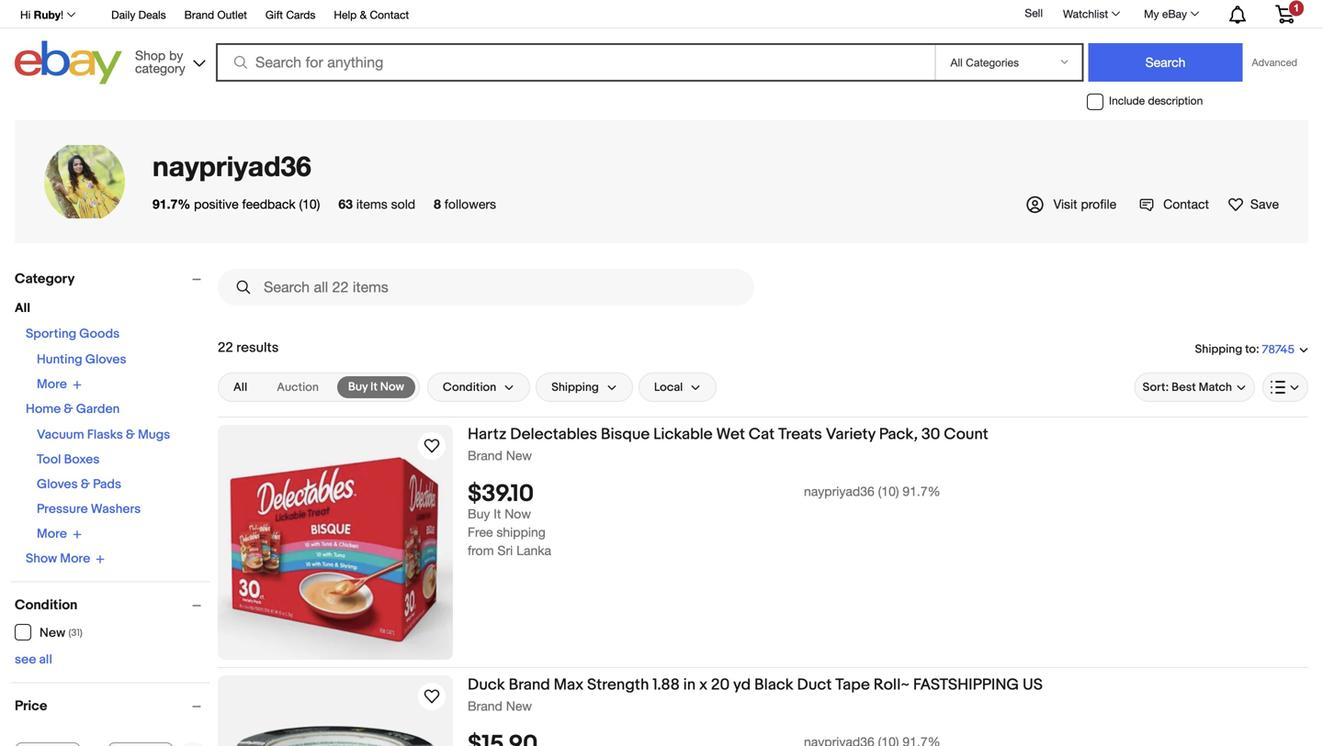 Task type: locate. For each thing, give the bounding box(es) containing it.
fastshipping
[[913, 676, 1019, 696]]

more down hunting
[[37, 377, 67, 393]]

help & contact link
[[334, 6, 409, 26]]

duck brand max strength 1.88 in x 20 yd black duct tape roll~ fastshipping us image
[[218, 676, 453, 747]]

gloves inside vacuum flasks & mugs tool boxes gloves & pads pressure washers
[[37, 477, 78, 493]]

roll~
[[874, 676, 910, 696]]

0 vertical spatial more button
[[37, 377, 82, 393]]

Search all 22 items field
[[218, 269, 754, 306]]

condition up hartz
[[443, 381, 496, 395]]

1 horizontal spatial condition button
[[427, 373, 530, 402]]

more button up show more at the bottom
[[37, 527, 82, 543]]

0 horizontal spatial 91.7%
[[153, 197, 190, 212]]

naypriyad36 for naypriyad36
[[153, 149, 311, 182]]

more button
[[37, 377, 82, 393], [37, 527, 82, 543]]

boxes
[[64, 452, 100, 468]]

1 vertical spatial more
[[37, 527, 67, 543]]

shipping up delectables
[[551, 381, 599, 395]]

new right watch duck brand max strength 1.88 in x 20 yd black duct tape roll~ fastshipping us image
[[506, 699, 532, 714]]

washers
[[91, 502, 141, 518]]

help & contact
[[334, 8, 409, 21]]

include
[[1109, 94, 1145, 107]]

sell
[[1025, 7, 1043, 19]]

sort: best match button
[[1134, 373, 1255, 402]]

it up shipping
[[494, 507, 501, 522]]

show more
[[26, 552, 90, 567]]

max
[[554, 676, 584, 696]]

1 vertical spatial all
[[233, 381, 247, 395]]

0 vertical spatial buy
[[348, 380, 368, 395]]

1 vertical spatial buy
[[468, 507, 490, 522]]

naypriyad36 inside naypriyad36 (10) 91.7% buy it now free shipping from sri lanka
[[804, 484, 874, 500]]

followers
[[444, 197, 496, 212]]

0 vertical spatial condition
[[443, 381, 496, 395]]

more up show more at the bottom
[[37, 527, 67, 543]]

free
[[468, 525, 493, 540]]

shipping button
[[536, 373, 633, 402]]

1 horizontal spatial it
[[494, 507, 501, 522]]

1 vertical spatial (10)
[[878, 484, 899, 500]]

match
[[1199, 381, 1232, 395]]

1 horizontal spatial 91.7%
[[903, 484, 940, 500]]

home
[[26, 402, 61, 418]]

delectables
[[510, 425, 597, 445]]

gloves
[[85, 352, 126, 368], [37, 477, 78, 493]]

new (31)
[[40, 626, 82, 642]]

1 horizontal spatial (10)
[[878, 484, 899, 500]]

brand left "outlet"
[[184, 8, 214, 21]]

brand outlet
[[184, 8, 247, 21]]

buy
[[348, 380, 368, 395], [468, 507, 490, 522]]

0 vertical spatial (10)
[[299, 197, 320, 212]]

all
[[39, 653, 52, 668]]

positive
[[194, 197, 239, 212]]

1 horizontal spatial all
[[233, 381, 247, 395]]

gloves down goods
[[85, 352, 126, 368]]

hi ruby !
[[20, 8, 64, 21]]

from
[[468, 544, 494, 559]]

now
[[380, 380, 404, 395], [505, 507, 531, 522]]

63 items sold
[[338, 197, 415, 212]]

0 vertical spatial it
[[370, 380, 378, 395]]

naypriyad36 up the '91.7% positive feedback (10)' at the top of the page
[[153, 149, 311, 182]]

visit profile
[[1054, 197, 1116, 212]]

sri
[[497, 544, 513, 559]]

category
[[135, 61, 185, 76]]

strength
[[587, 676, 649, 696]]

30
[[921, 425, 940, 445]]

best
[[1172, 381, 1196, 395]]

0 horizontal spatial it
[[370, 380, 378, 395]]

0 horizontal spatial condition
[[15, 598, 78, 614]]

all down '22 results'
[[233, 381, 247, 395]]

1 horizontal spatial condition
[[443, 381, 496, 395]]

$39.10 main content
[[218, 262, 1308, 747]]

0 vertical spatial gloves
[[85, 352, 126, 368]]

1 vertical spatial contact
[[1163, 197, 1209, 212]]

1 vertical spatial now
[[505, 507, 531, 522]]

1 vertical spatial 91.7%
[[903, 484, 940, 500]]

brand down hartz
[[468, 448, 502, 464]]

all down 'category'
[[15, 301, 30, 317]]

variety
[[826, 425, 875, 445]]

price button
[[15, 699, 209, 715]]

account navigation
[[10, 0, 1308, 28]]

brand left 'max'
[[509, 676, 550, 696]]

91.7% inside naypriyad36 (10) 91.7% buy it now free shipping from sri lanka
[[903, 484, 940, 500]]

include description
[[1109, 94, 1203, 107]]

see all
[[15, 653, 52, 668]]

buy inside naypriyad36 (10) 91.7% buy it now free shipping from sri lanka
[[468, 507, 490, 522]]

contact link
[[1139, 197, 1209, 212]]

0 horizontal spatial contact
[[370, 8, 409, 21]]

local
[[654, 381, 683, 395]]

0 vertical spatial all
[[15, 301, 30, 317]]

hartz delectables bisque lickable wet cat treats variety pack, 30 count heading
[[468, 425, 988, 445]]

new inside hartz delectables bisque lickable wet cat treats variety pack, 30 count brand new
[[506, 448, 532, 464]]

sell link
[[1017, 7, 1051, 19]]

0 vertical spatial new
[[506, 448, 532, 464]]

sporting goods
[[26, 327, 120, 342]]

watch hartz delectables bisque lickable wet cat treats variety pack, 30 count image
[[421, 436, 443, 458]]

watch duck brand max strength 1.88 in x 20 yd black duct tape roll~ fastshipping us image
[[421, 686, 443, 708]]

condition up new (31)
[[15, 598, 78, 614]]

0 horizontal spatial (10)
[[299, 197, 320, 212]]

naypriyad36 link
[[153, 149, 311, 182]]

shipping
[[1195, 343, 1242, 357], [551, 381, 599, 395]]

0 vertical spatial now
[[380, 380, 404, 395]]

2 vertical spatial new
[[506, 699, 532, 714]]

0 vertical spatial naypriyad36
[[153, 149, 311, 182]]

(10) inside naypriyad36 (10) 91.7% buy it now free shipping from sri lanka
[[878, 484, 899, 500]]

shipping inside shipping to : 78745
[[1195, 343, 1242, 357]]

now inside naypriyad36 (10) 91.7% buy it now free shipping from sri lanka
[[505, 507, 531, 522]]

category button
[[15, 271, 209, 288]]

watchlist link
[[1053, 3, 1128, 25]]

1 horizontal spatial now
[[505, 507, 531, 522]]

hartz
[[468, 425, 507, 445]]

vacuum flasks & mugs link
[[37, 428, 170, 443]]

1 horizontal spatial shipping
[[1195, 343, 1242, 357]]

sporting goods link
[[26, 327, 120, 342]]

1 horizontal spatial gloves
[[85, 352, 126, 368]]

0 horizontal spatial condition button
[[15, 598, 209, 614]]

condition button
[[427, 373, 530, 402], [15, 598, 209, 614]]

1 vertical spatial naypriyad36
[[804, 484, 874, 500]]

1.88
[[653, 676, 680, 696]]

advanced
[[1252, 57, 1297, 68]]

91.7% left the positive
[[153, 197, 190, 212]]

watchlist
[[1063, 7, 1108, 20]]

shop
[[135, 48, 166, 63]]

bisque
[[601, 425, 650, 445]]

mugs
[[138, 428, 170, 443]]

outlet
[[217, 8, 247, 21]]

shop by category
[[135, 48, 185, 76]]

1 horizontal spatial naypriyad36
[[804, 484, 874, 500]]

1 vertical spatial more button
[[37, 527, 82, 543]]

vacuum flasks & mugs tool boxes gloves & pads pressure washers
[[37, 428, 170, 518]]

it right auction
[[370, 380, 378, 395]]

None submit
[[1088, 43, 1243, 82]]

91.7% positive feedback (10)
[[153, 197, 320, 212]]

more
[[37, 377, 67, 393], [37, 527, 67, 543], [60, 552, 90, 567]]

0 horizontal spatial now
[[380, 380, 404, 395]]

gloves up pressure
[[37, 477, 78, 493]]

1 more button from the top
[[37, 377, 82, 393]]

1 vertical spatial it
[[494, 507, 501, 522]]

0 horizontal spatial buy
[[348, 380, 368, 395]]

0 vertical spatial contact
[[370, 8, 409, 21]]

& right 'help'
[[360, 8, 367, 21]]

0 horizontal spatial shipping
[[551, 381, 599, 395]]

my ebay link
[[1134, 3, 1207, 25]]

contact right 'help'
[[370, 8, 409, 21]]

new left (31)
[[40, 626, 65, 642]]

0 vertical spatial shipping
[[1195, 343, 1242, 357]]

1 horizontal spatial contact
[[1163, 197, 1209, 212]]

condition button up hartz
[[427, 373, 530, 402]]

1 vertical spatial shipping
[[551, 381, 599, 395]]

new down hartz
[[506, 448, 532, 464]]

more right show
[[60, 552, 90, 567]]

20
[[711, 676, 730, 696]]

buy right auction
[[348, 380, 368, 395]]

naypriyad36 down variety
[[804, 484, 874, 500]]

&
[[360, 8, 367, 21], [64, 402, 73, 418], [126, 428, 135, 443], [81, 477, 90, 493]]

condition
[[443, 381, 496, 395], [15, 598, 78, 614]]

0 horizontal spatial gloves
[[37, 477, 78, 493]]

buy up free
[[468, 507, 490, 522]]

it
[[370, 380, 378, 395], [494, 507, 501, 522]]

0 horizontal spatial naypriyad36
[[153, 149, 311, 182]]

shipping inside shipping dropdown button
[[551, 381, 599, 395]]

it inside text field
[[370, 380, 378, 395]]

x
[[699, 676, 708, 696]]

contact left save button
[[1163, 197, 1209, 212]]

(10) left 63
[[299, 197, 320, 212]]

pressure
[[37, 502, 88, 518]]

shipping for shipping to : 78745
[[1195, 343, 1242, 357]]

1 horizontal spatial buy
[[468, 507, 490, 522]]

more button down hunting
[[37, 377, 82, 393]]

91.7% down 30 on the right bottom of the page
[[903, 484, 940, 500]]

shipping left "to"
[[1195, 343, 1242, 357]]

1 vertical spatial gloves
[[37, 477, 78, 493]]

(10) down "hartz delectables bisque lickable wet cat treats variety pack, 30 count" link
[[878, 484, 899, 500]]

pads
[[93, 477, 121, 493]]

naypriyad36 image
[[44, 145, 125, 219]]

pack,
[[879, 425, 918, 445]]

description
[[1148, 94, 1203, 107]]

condition button up (31)
[[15, 598, 209, 614]]

sort:
[[1143, 381, 1169, 395]]



Task type: describe. For each thing, give the bounding box(es) containing it.
advanced link
[[1243, 44, 1307, 81]]

price
[[15, 699, 47, 715]]

63
[[338, 197, 353, 212]]

condition inside $39.10 main content
[[443, 381, 496, 395]]

black
[[754, 676, 793, 696]]

brand inside the brand outlet link
[[184, 8, 214, 21]]

duck
[[468, 676, 505, 696]]

sort: best match
[[1143, 381, 1232, 395]]

Maximum Value in $ text field
[[107, 743, 174, 747]]

wet
[[716, 425, 745, 445]]

8
[[434, 197, 441, 212]]

gloves & pads link
[[37, 477, 121, 493]]

home & garden link
[[26, 402, 120, 418]]

buy inside text field
[[348, 380, 368, 395]]

tool boxes link
[[37, 452, 100, 468]]

to
[[1245, 343, 1256, 357]]

hunting
[[37, 352, 82, 368]]

auction link
[[266, 377, 330, 399]]

duck brand max strength 1.88 in x 20 yd black duct tape roll~ fastshipping us brand new
[[468, 676, 1043, 714]]

sold
[[391, 197, 415, 212]]

brand inside hartz delectables bisque lickable wet cat treats variety pack, 30 count brand new
[[468, 448, 502, 464]]

!
[[61, 8, 64, 21]]

2 vertical spatial more
[[60, 552, 90, 567]]

0 vertical spatial 91.7%
[[153, 197, 190, 212]]

1
[[1294, 2, 1299, 14]]

results
[[236, 340, 279, 356]]

$39.10
[[468, 481, 534, 509]]

items
[[356, 197, 388, 212]]

deals
[[138, 8, 166, 21]]

my
[[1144, 7, 1159, 20]]

8 followers
[[434, 197, 496, 212]]

see
[[15, 653, 36, 668]]

lickable
[[653, 425, 713, 445]]

by
[[169, 48, 183, 63]]

daily deals link
[[111, 6, 166, 26]]

feedback
[[242, 197, 295, 212]]

hunting gloves
[[37, 352, 126, 368]]

daily deals
[[111, 8, 166, 21]]

goods
[[79, 327, 120, 342]]

buy it now
[[348, 380, 404, 395]]

visit profile link
[[1026, 197, 1116, 212]]

cat
[[749, 425, 775, 445]]

Search for anything text field
[[219, 45, 931, 80]]

shop by category button
[[127, 41, 209, 80]]

show
[[26, 552, 57, 567]]

new inside duck brand max strength 1.88 in x 20 yd black duct tape roll~ fastshipping us brand new
[[506, 699, 532, 714]]

1 vertical spatial condition
[[15, 598, 78, 614]]

0 vertical spatial more
[[37, 377, 67, 393]]

shipping for shipping
[[551, 381, 599, 395]]

profile
[[1081, 197, 1116, 212]]

flasks
[[87, 428, 123, 443]]

yd
[[733, 676, 751, 696]]

visit
[[1054, 197, 1077, 212]]

Buy It Now selected text field
[[348, 379, 404, 396]]

shop by category banner
[[10, 0, 1308, 89]]

duct
[[797, 676, 832, 696]]

& right home
[[64, 402, 73, 418]]

0 vertical spatial condition button
[[427, 373, 530, 402]]

save
[[1250, 197, 1279, 212]]

none submit inside shop by category banner
[[1088, 43, 1243, 82]]

& left pads
[[81, 477, 90, 493]]

buy it now link
[[337, 377, 415, 399]]

1 vertical spatial new
[[40, 626, 65, 642]]

1 vertical spatial condition button
[[15, 598, 209, 614]]

contact inside account "navigation"
[[370, 8, 409, 21]]

2 more button from the top
[[37, 527, 82, 543]]

1 link
[[1264, 0, 1306, 26]]

& left 'mugs'
[[126, 428, 135, 443]]

naypriyad36 (10) 91.7% buy it now free shipping from sri lanka
[[468, 484, 940, 559]]

local button
[[638, 373, 717, 402]]

now inside text field
[[380, 380, 404, 395]]

see all button
[[15, 653, 52, 668]]

Minimum Value in $ text field
[[15, 743, 81, 747]]

auction
[[277, 381, 319, 395]]

home & garden
[[26, 402, 120, 418]]

in
[[683, 676, 696, 696]]

brand down duck
[[468, 699, 502, 714]]

(31)
[[68, 628, 82, 640]]

hunting gloves link
[[37, 352, 126, 368]]

us
[[1023, 676, 1043, 696]]

lanka
[[516, 544, 551, 559]]

treats
[[778, 425, 822, 445]]

help
[[334, 8, 357, 21]]

& inside account "navigation"
[[360, 8, 367, 21]]

cards
[[286, 8, 315, 21]]

garden
[[76, 402, 120, 418]]

hartz delectables bisque lickable wet cat treats variety pack, 30 count image
[[218, 425, 453, 661]]

0 horizontal spatial all
[[15, 301, 30, 317]]

naypriyad36 for naypriyad36 (10) 91.7% buy it now free shipping from sri lanka
[[804, 484, 874, 500]]

hartz delectables bisque lickable wet cat treats variety pack, 30 count brand new
[[468, 425, 988, 464]]

shipping
[[496, 525, 546, 540]]

hi
[[20, 8, 31, 21]]

all inside all link
[[233, 381, 247, 395]]

it inside naypriyad36 (10) 91.7% buy it now free shipping from sri lanka
[[494, 507, 501, 522]]

listing options selector. list view selected. image
[[1271, 380, 1300, 395]]

sporting
[[26, 327, 76, 342]]

all link
[[222, 377, 258, 399]]

duck brand max strength 1.88 in x 20 yd black duct tape roll~ fastshipping us heading
[[468, 676, 1043, 696]]

22 results
[[218, 340, 279, 356]]

22
[[218, 340, 233, 356]]



Task type: vqa. For each thing, say whether or not it's contained in the screenshot.
630
no



